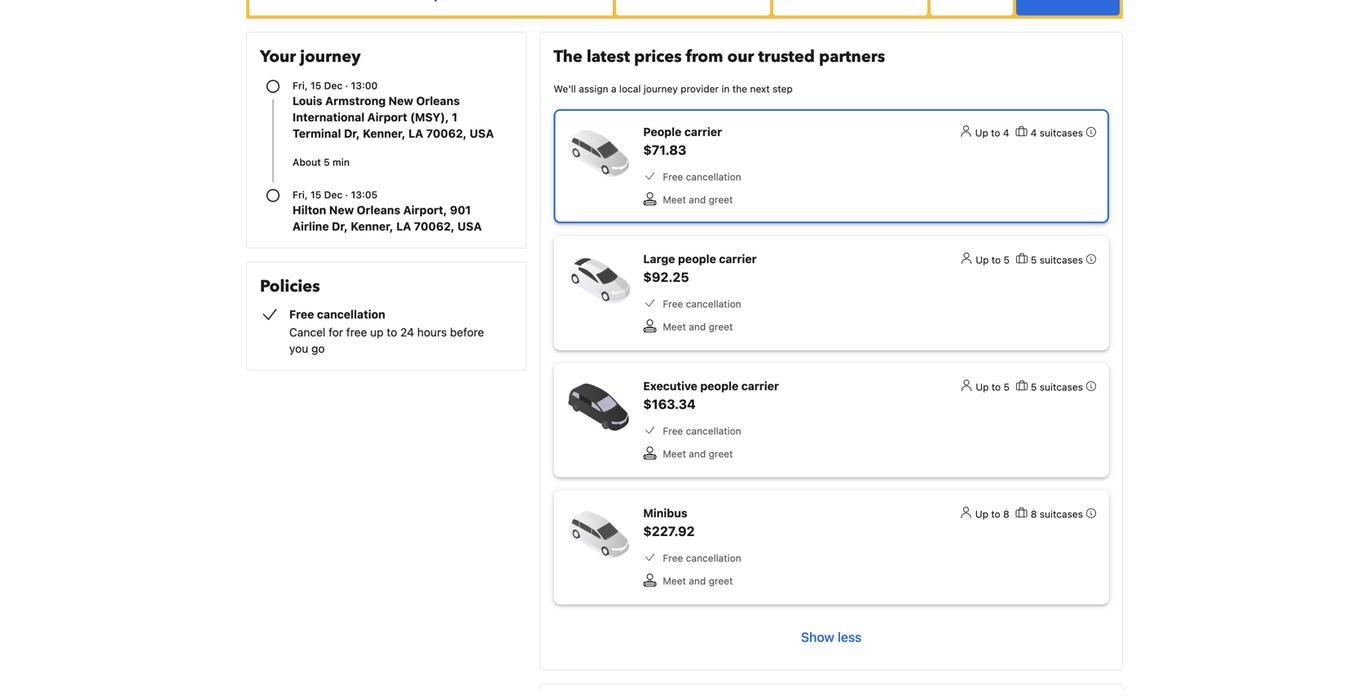 Task type: vqa. For each thing, say whether or not it's contained in the screenshot.


Task type: describe. For each thing, give the bounding box(es) containing it.
drop-off location image
[[449, 0, 613, 13]]

cancel
[[289, 326, 326, 339]]

large
[[643, 252, 675, 266]]

up to 8
[[975, 509, 1010, 520]]

to for $227.92
[[991, 509, 1001, 520]]

13:05
[[351, 189, 378, 201]]

louis
[[293, 94, 322, 108]]

large people carrier $92.25
[[643, 252, 757, 285]]

suitcases for $92.25
[[1040, 254, 1083, 266]]

free cancellation cancel for free up to 24 hours before you go
[[289, 308, 484, 355]]

usa inside the fri, 15 dec · 13:05 hilton new orleans airport, 901 airline dr, kenner, la 70062, usa
[[458, 220, 482, 233]]

latest
[[587, 46, 630, 68]]

dec for armstrong
[[324, 80, 343, 91]]

2 8 from the left
[[1031, 509, 1037, 520]]

for
[[329, 326, 343, 339]]

cancellation for $227.92
[[686, 553, 741, 564]]

1 8 from the left
[[1003, 509, 1010, 520]]

about 5 min
[[293, 156, 350, 168]]

circle empty image
[[267, 80, 280, 93]]

go
[[311, 342, 325, 355]]

suitcases for $227.92
[[1040, 509, 1083, 520]]

up to 5 for $163.34
[[976, 381, 1010, 393]]

4 suitcases
[[1031, 127, 1083, 139]]

Drop-off location field
[[449, 0, 613, 13]]

fri, 15 dec · 13:00 louis armstrong new orleans international airport (msy), 1 terminal dr, kenner, la 70062, usa
[[293, 80, 494, 140]]

carrier for $163.34
[[741, 379, 779, 393]]

dr, inside the fri, 15 dec · 13:05 hilton new orleans airport, 901 airline dr, kenner, la 70062, usa
[[332, 220, 348, 233]]

up to 5 for $92.25
[[976, 254, 1010, 266]]

partners
[[819, 46, 885, 68]]

0 vertical spatial journey
[[300, 46, 361, 68]]

before
[[450, 326, 484, 339]]

24
[[400, 326, 414, 339]]

15 for louis
[[311, 80, 321, 91]]

2 4 from the left
[[1031, 127, 1037, 139]]

new inside fri, 15 dec · 13:00 louis armstrong new orleans international airport (msy), 1 terminal dr, kenner, la 70062, usa
[[389, 94, 413, 108]]

the
[[554, 46, 583, 68]]

to for $71.83
[[991, 127, 1001, 139]]

13:05 timer
[[351, 189, 378, 201]]

hours
[[417, 326, 447, 339]]

fri, for louis
[[293, 80, 308, 91]]

1 4 from the left
[[1003, 127, 1010, 139]]

8 suitcases
[[1031, 509, 1083, 520]]

terminal
[[293, 127, 341, 140]]

13:00
[[351, 80, 378, 91]]

pick-up location image
[[249, 0, 413, 13]]

in
[[722, 83, 730, 95]]

carrier for $92.25
[[719, 252, 757, 266]]

cancellation inside free cancellation cancel for free up to 24 hours before you go
[[317, 308, 385, 321]]

minibus $227.92
[[643, 507, 695, 539]]

70062, inside the fri, 15 dec · 13:05 hilton new orleans airport, 901 airline dr, kenner, la 70062, usa
[[414, 220, 455, 233]]

5 suitcases for $163.34
[[1031, 381, 1083, 393]]

from
[[686, 46, 723, 68]]

your
[[260, 46, 296, 68]]

next
[[750, 83, 770, 95]]

your journey
[[260, 46, 361, 68]]

cancellation for $71.83
[[686, 171, 741, 183]]

the latest prices from our trusted partners
[[554, 46, 885, 68]]

we'll assign a local journey provider in the next step
[[554, 83, 793, 95]]

assign
[[579, 83, 609, 95]]

usa inside fri, 15 dec · 13:00 louis armstrong new orleans international airport (msy), 1 terminal dr, kenner, la 70062, usa
[[470, 127, 494, 140]]

step
[[773, 83, 793, 95]]

show less button
[[554, 618, 1109, 657]]

5 suitcases for $92.25
[[1031, 254, 1083, 266]]

and for $227.92
[[689, 575, 706, 587]]

greet for $163.34
[[709, 448, 733, 460]]

up for $227.92
[[975, 509, 989, 520]]

$163.34
[[643, 397, 696, 412]]

meet for $163.34
[[663, 448, 686, 460]]

70062, inside fri, 15 dec · 13:00 louis armstrong new orleans international airport (msy), 1 terminal dr, kenner, la 70062, usa
[[426, 127, 467, 140]]

1
[[452, 110, 458, 124]]

(msy),
[[410, 110, 449, 124]]

new inside the fri, 15 dec · 13:05 hilton new orleans airport, 901 airline dr, kenner, la 70062, usa
[[329, 203, 354, 217]]

less
[[838, 630, 862, 645]]

free for $92.25
[[663, 298, 683, 310]]



Task type: locate. For each thing, give the bounding box(es) containing it.
2 meet from the top
[[663, 321, 686, 333]]

15 for hilton
[[311, 189, 321, 201]]

free cancellation down people carrier $71.83
[[663, 171, 741, 183]]

0 vertical spatial 70062,
[[426, 127, 467, 140]]

5
[[324, 156, 330, 168], [1004, 254, 1010, 266], [1031, 254, 1037, 266], [1004, 381, 1010, 393], [1031, 381, 1037, 393]]

local
[[619, 83, 641, 95]]

cancellation down the executive people carrier $163.34
[[686, 425, 741, 437]]

up
[[975, 127, 989, 139], [976, 254, 989, 266], [976, 381, 989, 393], [975, 509, 989, 520]]

kenner, down 13:05 timer
[[351, 220, 394, 233]]

1 vertical spatial 15
[[311, 189, 321, 201]]

kenner,
[[363, 127, 406, 140], [351, 220, 394, 233]]

1 vertical spatial dec
[[324, 189, 343, 201]]

0 vertical spatial usa
[[470, 127, 494, 140]]

up to 4
[[975, 127, 1010, 139]]

kenner, down 'airport'
[[363, 127, 406, 140]]

2 5 suitcases from the top
[[1031, 381, 1083, 393]]

4 suitcases from the top
[[1040, 509, 1083, 520]]

cancellation for $92.25
[[686, 298, 741, 310]]

1 greet from the top
[[709, 194, 733, 205]]

free cancellation for $163.34
[[663, 425, 741, 437]]

· for new
[[345, 189, 348, 201]]

airline
[[293, 220, 329, 233]]

meet and greet down $227.92 on the bottom of page
[[663, 575, 733, 587]]

1 horizontal spatial 4
[[1031, 127, 1037, 139]]

to
[[991, 127, 1001, 139], [992, 254, 1001, 266], [387, 326, 397, 339], [992, 381, 1001, 393], [991, 509, 1001, 520]]

min
[[333, 156, 350, 168]]

dr,
[[344, 127, 360, 140], [332, 220, 348, 233]]

up for $71.83
[[975, 127, 989, 139]]

fri,
[[293, 80, 308, 91], [293, 189, 308, 201]]

dec up "armstrong"
[[324, 80, 343, 91]]

dr, down international
[[344, 127, 360, 140]]

1 horizontal spatial 8
[[1031, 509, 1037, 520]]

4 right the up to 4
[[1031, 127, 1037, 139]]

15 up hilton
[[311, 189, 321, 201]]

1 vertical spatial 5 suitcases
[[1031, 381, 1083, 393]]

journey up 13:00
[[300, 46, 361, 68]]

to for $163.34
[[992, 381, 1001, 393]]

1 vertical spatial new
[[329, 203, 354, 217]]

cancellation up free at the top left of the page
[[317, 308, 385, 321]]

airport,
[[403, 203, 447, 217]]

meet and greet down $71.83 at the top of the page
[[663, 194, 733, 205]]

0 vertical spatial dec
[[324, 80, 343, 91]]

free cancellation for $92.25
[[663, 298, 741, 310]]

free
[[663, 171, 683, 183], [663, 298, 683, 310], [289, 308, 314, 321], [663, 425, 683, 437], [663, 553, 683, 564]]

dr, inside fri, 15 dec · 13:00 louis armstrong new orleans international airport (msy), 1 terminal dr, kenner, la 70062, usa
[[344, 127, 360, 140]]

2 suitcases from the top
[[1040, 254, 1083, 266]]

1 vertical spatial orleans
[[357, 203, 400, 217]]

2 free cancellation from the top
[[663, 298, 741, 310]]

free down $71.83 at the top of the page
[[663, 171, 683, 183]]

1 vertical spatial dr,
[[332, 220, 348, 233]]

suitcases for $163.34
[[1040, 381, 1083, 393]]

1 vertical spatial people
[[700, 379, 739, 393]]

0 horizontal spatial orleans
[[357, 203, 400, 217]]

orleans down 13:05 timer
[[357, 203, 400, 217]]

free down $92.25
[[663, 298, 683, 310]]

meet down $163.34
[[663, 448, 686, 460]]

prices
[[634, 46, 682, 68]]

free
[[346, 326, 367, 339]]

carrier inside the executive people carrier $163.34
[[741, 379, 779, 393]]

to inside free cancellation cancel for free up to 24 hours before you go
[[387, 326, 397, 339]]

meet and greet for $227.92
[[663, 575, 733, 587]]

$227.92
[[643, 524, 695, 539]]

greet for $227.92
[[709, 575, 733, 587]]

la inside the fri, 15 dec · 13:05 hilton new orleans airport, 901 airline dr, kenner, la 70062, usa
[[396, 220, 411, 233]]

policies
[[260, 275, 320, 298]]

circle empty image
[[267, 189, 280, 202]]

people
[[678, 252, 716, 266], [700, 379, 739, 393]]

greet for $92.25
[[709, 321, 733, 333]]

international
[[293, 110, 365, 124]]

0 vertical spatial carrier
[[684, 125, 722, 139]]

4 and from the top
[[689, 575, 706, 587]]

15 inside the fri, 15 dec · 13:05 hilton new orleans airport, 901 airline dr, kenner, la 70062, usa
[[311, 189, 321, 201]]

executive people carrier $163.34
[[643, 379, 779, 412]]

orleans inside the fri, 15 dec · 13:05 hilton new orleans airport, 901 airline dr, kenner, la 70062, usa
[[357, 203, 400, 217]]

free for $163.34
[[663, 425, 683, 437]]

1 horizontal spatial journey
[[644, 83, 678, 95]]

people
[[643, 125, 682, 139]]

· left 13:00
[[345, 80, 348, 91]]

0 vertical spatial orleans
[[416, 94, 460, 108]]

8 right up to 8
[[1031, 509, 1037, 520]]

0 vertical spatial fri,
[[293, 80, 308, 91]]

dec inside the fri, 15 dec · 13:05 hilton new orleans airport, 901 airline dr, kenner, la 70062, usa
[[324, 189, 343, 201]]

· inside fri, 15 dec · 13:00 louis armstrong new orleans international airport (msy), 1 terminal dr, kenner, la 70062, usa
[[345, 80, 348, 91]]

journey
[[300, 46, 361, 68], [644, 83, 678, 95]]

0 horizontal spatial 8
[[1003, 509, 1010, 520]]

suitcases
[[1040, 127, 1083, 139], [1040, 254, 1083, 266], [1040, 381, 1083, 393], [1040, 509, 1083, 520]]

fri, up hilton
[[293, 189, 308, 201]]

3 suitcases from the top
[[1040, 381, 1083, 393]]

cancellation down people carrier $71.83
[[686, 171, 741, 183]]

greet
[[709, 194, 733, 205], [709, 321, 733, 333], [709, 448, 733, 460], [709, 575, 733, 587]]

and
[[689, 194, 706, 205], [689, 321, 706, 333], [689, 448, 706, 460], [689, 575, 706, 587]]

fri, up louis
[[293, 80, 308, 91]]

executive
[[643, 379, 698, 393]]

people carrier $71.83
[[643, 125, 722, 158]]

2 vertical spatial carrier
[[741, 379, 779, 393]]

orleans inside fri, 15 dec · 13:00 louis armstrong new orleans international airport (msy), 1 terminal dr, kenner, la 70062, usa
[[416, 94, 460, 108]]

2 and from the top
[[689, 321, 706, 333]]

people right executive
[[700, 379, 739, 393]]

1 15 from the top
[[311, 80, 321, 91]]

8
[[1003, 509, 1010, 520], [1031, 509, 1037, 520]]

and for $163.34
[[689, 448, 706, 460]]

fri, 15 dec · 13:05 hilton new orleans airport, 901 airline dr, kenner, la 70062, usa
[[293, 189, 482, 233]]

free cancellation down $227.92 on the bottom of page
[[663, 553, 741, 564]]

70062, down 1
[[426, 127, 467, 140]]

2 fri, from the top
[[293, 189, 308, 201]]

up for $163.34
[[976, 381, 989, 393]]

greet for $71.83
[[709, 194, 733, 205]]

meet and greet for $92.25
[[663, 321, 733, 333]]

1 vertical spatial ·
[[345, 189, 348, 201]]

1 and from the top
[[689, 194, 706, 205]]

0 horizontal spatial new
[[329, 203, 354, 217]]

3 meet and greet from the top
[[663, 448, 733, 460]]

usa
[[470, 127, 494, 140], [458, 220, 482, 233]]

meet and greet down $163.34
[[663, 448, 733, 460]]

1 horizontal spatial new
[[389, 94, 413, 108]]

suitcases for $71.83
[[1040, 127, 1083, 139]]

$92.25
[[643, 269, 689, 285]]

$71.83
[[643, 142, 687, 158]]

13:00 timer
[[351, 80, 378, 91]]

hilton
[[293, 203, 326, 217]]

up for $92.25
[[976, 254, 989, 266]]

1 5 suitcases from the top
[[1031, 254, 1083, 266]]

and down $163.34
[[689, 448, 706, 460]]

meet and greet for $163.34
[[663, 448, 733, 460]]

meet down $227.92 on the bottom of page
[[663, 575, 686, 587]]

1 vertical spatial up to 5
[[976, 381, 1010, 393]]

1 vertical spatial journey
[[644, 83, 678, 95]]

0 vertical spatial dr,
[[344, 127, 360, 140]]

carrier
[[684, 125, 722, 139], [719, 252, 757, 266], [741, 379, 779, 393]]

4 left the 4 suitcases
[[1003, 127, 1010, 139]]

armstrong
[[325, 94, 386, 108]]

show less
[[801, 630, 862, 645]]

0 vertical spatial kenner,
[[363, 127, 406, 140]]

carrier inside people carrier $71.83
[[684, 125, 722, 139]]

15
[[311, 80, 321, 91], [311, 189, 321, 201]]

0 vertical spatial ·
[[345, 80, 348, 91]]

2 15 from the top
[[311, 189, 321, 201]]

4 free cancellation from the top
[[663, 553, 741, 564]]

15 up louis
[[311, 80, 321, 91]]

0 vertical spatial people
[[678, 252, 716, 266]]

free down $163.34
[[663, 425, 683, 437]]

1 fri, from the top
[[293, 80, 308, 91]]

15 inside fri, 15 dec · 13:00 louis armstrong new orleans international airport (msy), 1 terminal dr, kenner, la 70062, usa
[[311, 80, 321, 91]]

la inside fri, 15 dec · 13:00 louis armstrong new orleans international airport (msy), 1 terminal dr, kenner, la 70062, usa
[[408, 127, 423, 140]]

people inside large people carrier $92.25
[[678, 252, 716, 266]]

and down people carrier $71.83
[[689, 194, 706, 205]]

you
[[289, 342, 308, 355]]

and down $227.92 on the bottom of page
[[689, 575, 706, 587]]

free cancellation
[[663, 171, 741, 183], [663, 298, 741, 310], [663, 425, 741, 437], [663, 553, 741, 564]]

2 · from the top
[[345, 189, 348, 201]]

2 dec from the top
[[324, 189, 343, 201]]

· inside the fri, 15 dec · 13:05 hilton new orleans airport, 901 airline dr, kenner, la 70062, usa
[[345, 189, 348, 201]]

meet and greet
[[663, 194, 733, 205], [663, 321, 733, 333], [663, 448, 733, 460], [663, 575, 733, 587]]

· left 13:05
[[345, 189, 348, 201]]

and down large people carrier $92.25
[[689, 321, 706, 333]]

fri, inside fri, 15 dec · 13:00 louis armstrong new orleans international airport (msy), 1 terminal dr, kenner, la 70062, usa
[[293, 80, 308, 91]]

2 up to 5 from the top
[[976, 381, 1010, 393]]

2 meet and greet from the top
[[663, 321, 733, 333]]

1 suitcases from the top
[[1040, 127, 1083, 139]]

1 vertical spatial fri,
[[293, 189, 308, 201]]

·
[[345, 80, 348, 91], [345, 189, 348, 201]]

meet down $92.25
[[663, 321, 686, 333]]

meet and greet down large people carrier $92.25
[[663, 321, 733, 333]]

la down (msy),
[[408, 127, 423, 140]]

70062, down the airport,
[[414, 220, 455, 233]]

dec
[[324, 80, 343, 91], [324, 189, 343, 201]]

free for $227.92
[[663, 553, 683, 564]]

la down the airport,
[[396, 220, 411, 233]]

1 vertical spatial la
[[396, 220, 411, 233]]

journey right local
[[644, 83, 678, 95]]

our
[[727, 46, 754, 68]]

901
[[450, 203, 471, 217]]

dec up hilton
[[324, 189, 343, 201]]

carrier inside large people carrier $92.25
[[719, 252, 757, 266]]

show
[[801, 630, 835, 645]]

70062,
[[426, 127, 467, 140], [414, 220, 455, 233]]

4
[[1003, 127, 1010, 139], [1031, 127, 1037, 139]]

0 vertical spatial la
[[408, 127, 423, 140]]

provider
[[681, 83, 719, 95]]

meet
[[663, 194, 686, 205], [663, 321, 686, 333], [663, 448, 686, 460], [663, 575, 686, 587]]

1 horizontal spatial orleans
[[416, 94, 460, 108]]

cancellation
[[686, 171, 741, 183], [686, 298, 741, 310], [317, 308, 385, 321], [686, 425, 741, 437], [686, 553, 741, 564]]

2 greet from the top
[[709, 321, 733, 333]]

cancellation for $163.34
[[686, 425, 741, 437]]

3 and from the top
[[689, 448, 706, 460]]

minibus
[[643, 507, 688, 520]]

0 vertical spatial 5 suitcases
[[1031, 254, 1083, 266]]

people for $163.34
[[700, 379, 739, 393]]

meet down $71.83 at the top of the page
[[663, 194, 686, 205]]

1 meet from the top
[[663, 194, 686, 205]]

1 · from the top
[[345, 80, 348, 91]]

kenner, inside the fri, 15 dec · 13:05 hilton new orleans airport, 901 airline dr, kenner, la 70062, usa
[[351, 220, 394, 233]]

meet for $92.25
[[663, 321, 686, 333]]

0 vertical spatial 15
[[311, 80, 321, 91]]

1 meet and greet from the top
[[663, 194, 733, 205]]

free cancellation down the executive people carrier $163.34
[[663, 425, 741, 437]]

dec inside fri, 15 dec · 13:00 louis armstrong new orleans international airport (msy), 1 terminal dr, kenner, la 70062, usa
[[324, 80, 343, 91]]

fri, inside the fri, 15 dec · 13:05 hilton new orleans airport, 901 airline dr, kenner, la 70062, usa
[[293, 189, 308, 201]]

we'll
[[554, 83, 576, 95]]

dec for new
[[324, 189, 343, 201]]

free cancellation for $227.92
[[663, 553, 741, 564]]

new
[[389, 94, 413, 108], [329, 203, 354, 217]]

people up $92.25
[[678, 252, 716, 266]]

5 suitcases
[[1031, 254, 1083, 266], [1031, 381, 1083, 393]]

0 vertical spatial up to 5
[[976, 254, 1010, 266]]

and for $92.25
[[689, 321, 706, 333]]

0 horizontal spatial 4
[[1003, 127, 1010, 139]]

to for $92.25
[[992, 254, 1001, 266]]

4 meet and greet from the top
[[663, 575, 733, 587]]

0 horizontal spatial journey
[[300, 46, 361, 68]]

meet and greet for $71.83
[[663, 194, 733, 205]]

the
[[733, 83, 747, 95]]

usa up 901
[[470, 127, 494, 140]]

up to 5
[[976, 254, 1010, 266], [976, 381, 1010, 393]]

new down 13:05
[[329, 203, 354, 217]]

dr, right airline
[[332, 220, 348, 233]]

free cancellation down large people carrier $92.25
[[663, 298, 741, 310]]

3 greet from the top
[[709, 448, 733, 460]]

usa down 901
[[458, 220, 482, 233]]

0 vertical spatial new
[[389, 94, 413, 108]]

· for armstrong
[[345, 80, 348, 91]]

1 vertical spatial 70062,
[[414, 220, 455, 233]]

free down $227.92 on the bottom of page
[[663, 553, 683, 564]]

free cancellation for $71.83
[[663, 171, 741, 183]]

orleans
[[416, 94, 460, 108], [357, 203, 400, 217]]

airport
[[367, 110, 407, 124]]

up
[[370, 326, 384, 339]]

1 vertical spatial usa
[[458, 220, 482, 233]]

8 left '8 suitcases' on the bottom right of the page
[[1003, 509, 1010, 520]]

free up cancel
[[289, 308, 314, 321]]

a
[[611, 83, 617, 95]]

fri, for hilton
[[293, 189, 308, 201]]

new up 'airport'
[[389, 94, 413, 108]]

Pick-up location field
[[249, 0, 413, 13]]

1 vertical spatial kenner,
[[351, 220, 394, 233]]

people for $92.25
[[678, 252, 716, 266]]

free for $71.83
[[663, 171, 683, 183]]

kenner, inside fri, 15 dec · 13:00 louis armstrong new orleans international airport (msy), 1 terminal dr, kenner, la 70062, usa
[[363, 127, 406, 140]]

free inside free cancellation cancel for free up to 24 hours before you go
[[289, 308, 314, 321]]

people inside the executive people carrier $163.34
[[700, 379, 739, 393]]

and for $71.83
[[689, 194, 706, 205]]

1 dec from the top
[[324, 80, 343, 91]]

orleans up (msy),
[[416, 94, 460, 108]]

4 meet from the top
[[663, 575, 686, 587]]

cancellation down $227.92 on the bottom of page
[[686, 553, 741, 564]]

1 up to 5 from the top
[[976, 254, 1010, 266]]

about
[[293, 156, 321, 168]]

3 meet from the top
[[663, 448, 686, 460]]

la
[[408, 127, 423, 140], [396, 220, 411, 233]]

meet for $71.83
[[663, 194, 686, 205]]

trusted
[[758, 46, 815, 68]]

meet for $227.92
[[663, 575, 686, 587]]

1 vertical spatial carrier
[[719, 252, 757, 266]]

4 greet from the top
[[709, 575, 733, 587]]

cancellation down large people carrier $92.25
[[686, 298, 741, 310]]

3 free cancellation from the top
[[663, 425, 741, 437]]

1 free cancellation from the top
[[663, 171, 741, 183]]



